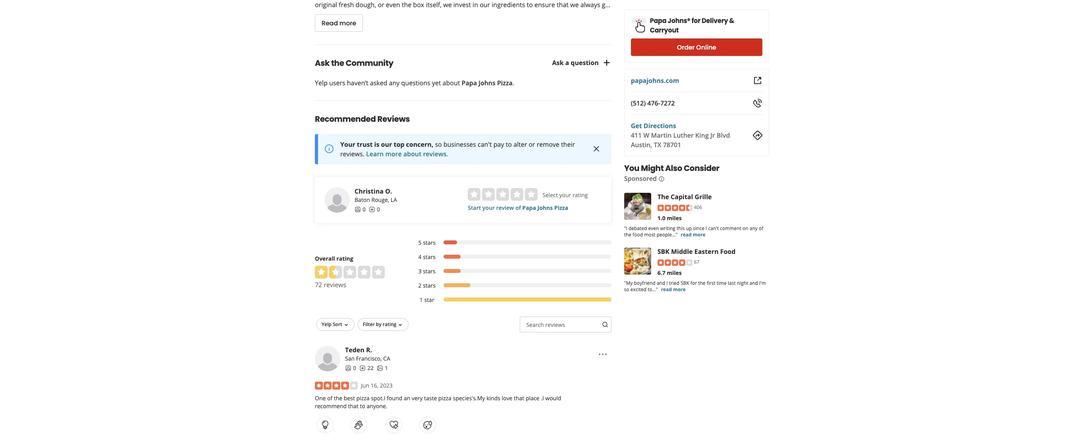 Task type: describe. For each thing, give the bounding box(es) containing it.
0 inside 'reviews' element
[[377, 206, 380, 213]]

read more for capital
[[681, 231, 706, 238]]

itself,
[[426, 0, 442, 9]]

ask for ask a question
[[552, 58, 564, 67]]

stars for 3 stars
[[423, 268, 436, 275]]

ca
[[383, 355, 390, 363]]

yelp for yelp sort
[[322, 321, 332, 328]]

recommended
[[315, 114, 376, 125]]

select your rating
[[543, 191, 588, 199]]

filter reviews by 2 stars rating element
[[410, 282, 612, 290]]

reviews element for teden
[[359, 365, 374, 373]]

might
[[641, 163, 664, 174]]

ingredients
[[492, 0, 525, 9]]

order
[[677, 43, 695, 52]]

review
[[496, 204, 514, 212]]

more for read more "link" associated with middle
[[673, 286, 686, 293]]

menu image
[[598, 350, 608, 359]]

filter by rating button
[[358, 319, 409, 331]]

very
[[412, 395, 423, 402]]

i inside "i debated even writing this up since i can't comment on any of the food most people…"
[[706, 225, 707, 232]]

johns®
[[668, 16, 691, 25]]

close image
[[592, 144, 601, 154]]

stars for 2 stars
[[423, 282, 436, 290]]

(no rating) image
[[468, 188, 538, 201]]

the left 'box'
[[402, 0, 412, 9]]

even inside "i debated even writing this up since i can't comment on any of the food most people…"
[[648, 225, 659, 232]]

(512) 476-7272
[[631, 99, 675, 108]]

capital
[[671, 193, 693, 201]]

22
[[367, 365, 374, 372]]

an
[[404, 395, 410, 402]]

6.7
[[658, 269, 666, 277]]

read more for middle
[[661, 286, 686, 293]]

on
[[743, 225, 749, 232]]

read more link for middle
[[661, 286, 686, 293]]

tx
[[654, 141, 662, 149]]

0 for christina o.
[[363, 206, 366, 213]]

get directions link
[[631, 122, 676, 130]]

star
[[424, 296, 434, 304]]

learn more about reviews. link
[[366, 150, 448, 158]]

christina
[[355, 187, 384, 196]]

the capital grille image
[[624, 193, 651, 220]]

0 horizontal spatial sbk
[[658, 247, 670, 256]]

1.0 miles
[[658, 214, 682, 222]]

5 stars
[[418, 239, 436, 247]]

0 for teden r.
[[353, 365, 356, 372]]

1 star
[[420, 296, 434, 304]]

  text field inside "recommended reviews" element
[[520, 317, 612, 333]]

would
[[545, 395, 561, 402]]

food
[[720, 247, 736, 256]]

search reviews
[[526, 321, 565, 329]]

you might also consider
[[624, 163, 720, 174]]

concern,
[[406, 140, 433, 149]]

taste
[[424, 395, 437, 402]]

1 pizza from the left
[[356, 395, 370, 402]]

one of the best pizza spot.i found an very taste pizza species's.my kinds love that place  .i would recommend that to anyone.
[[315, 395, 561, 410]]

1.0
[[658, 214, 666, 222]]

2 stars
[[418, 282, 436, 290]]

carryout
[[650, 26, 679, 35]]

original
[[315, 0, 337, 9]]

i inside "my boyfriend and i tried sbk for the first time last night and i'm so excited to…"
[[667, 280, 668, 287]]

friends element for christina o.
[[355, 206, 366, 214]]

fresh
[[339, 0, 354, 9]]

questions
[[401, 79, 430, 87]]

4
[[418, 253, 422, 261]]

rating for filter by rating
[[383, 321, 396, 328]]

by
[[376, 321, 382, 328]]

filter reviews by 5 stars rating element
[[410, 239, 612, 247]]

species's.my
[[453, 395, 485, 402]]

your for start
[[482, 204, 495, 212]]

king
[[695, 131, 709, 140]]

invest
[[453, 0, 471, 9]]

community
[[346, 58, 394, 69]]

reviews for search reviews
[[545, 321, 565, 329]]

2 reviews. from the left
[[423, 150, 448, 158]]

3
[[418, 268, 422, 275]]

tried
[[669, 280, 680, 287]]

1 for 1
[[385, 365, 388, 372]]

16 chevron down v2 image for yelp sort
[[343, 322, 349, 328]]

ask the community element
[[302, 45, 624, 88]]

read for middle
[[661, 286, 672, 293]]

24 directions v2 image
[[753, 131, 763, 140]]

yelp for yelp users haven't asked any questions yet about papa johns pizza .
[[315, 79, 328, 87]]

learn
[[366, 150, 384, 158]]

always
[[581, 0, 600, 9]]

trust
[[357, 140, 373, 149]]

people…"
[[657, 231, 678, 238]]

for inside "my boyfriend and i tried sbk for the first time last night and i'm so excited to…"
[[691, 280, 697, 287]]

3 stars
[[418, 268, 436, 275]]

0 vertical spatial that
[[557, 0, 569, 9]]

first
[[707, 280, 716, 287]]

72
[[315, 281, 322, 290]]

476-
[[648, 99, 660, 108]]

get
[[631, 122, 642, 130]]

so businesses can't pay to alter or remove their reviews.
[[340, 140, 575, 158]]

i'm
[[759, 280, 766, 287]]

r.
[[366, 346, 372, 355]]

found
[[387, 395, 402, 402]]

eastern
[[695, 247, 719, 256]]

the inside "my boyfriend and i tried sbk for the first time last night and i'm so excited to…"
[[698, 280, 706, 287]]

filter reviews by 1 star rating element
[[410, 296, 612, 304]]

w
[[644, 131, 650, 140]]

debated
[[629, 225, 647, 232]]

1.5 star rating image
[[315, 266, 385, 279]]

of inside "i debated even writing this up since i can't comment on any of the food most people…"
[[759, 225, 763, 232]]

more for learn more about reviews. link
[[385, 150, 402, 158]]

read more button
[[315, 14, 363, 32]]

sbk inside "my boyfriend and i tried sbk for the first time last night and i'm so excited to…"
[[681, 280, 689, 287]]

papa johns® for delivery & carryout
[[650, 16, 734, 35]]

recommended reviews element
[[290, 101, 637, 435]]

last
[[728, 280, 736, 287]]

in
[[473, 0, 478, 9]]

original fresh dough, or even the box itself, we invest in our ingredients to ensure that we always g …
[[315, 0, 611, 9]]

comment
[[720, 225, 741, 232]]

start your review of papa johns pizza
[[468, 204, 568, 212]]

miles for middle
[[667, 269, 682, 277]]

1 for 1 star
[[420, 296, 423, 304]]

read
[[322, 18, 338, 28]]

search image
[[602, 322, 608, 328]]

read for capital
[[681, 231, 692, 238]]

box
[[413, 0, 424, 9]]

sort
[[333, 321, 342, 328]]

delivery
[[702, 16, 728, 25]]

francisco,
[[356, 355, 382, 363]]

406
[[694, 204, 702, 211]]

get directions 411 w martin luther king jr blvd austin, tx 78701
[[631, 122, 730, 149]]

up
[[686, 225, 692, 232]]

since
[[693, 225, 705, 232]]

16 chevron down v2 image for filter by rating
[[397, 322, 404, 328]]

ask a question
[[552, 58, 599, 67]]

about inside info alert
[[403, 150, 422, 158]]

spot.i
[[371, 395, 385, 402]]

also
[[665, 163, 682, 174]]

0 horizontal spatial that
[[348, 403, 359, 410]]

16 review v2 image for teden
[[359, 365, 366, 372]]

info alert
[[315, 134, 612, 164]]

the up users
[[331, 58, 344, 69]]

sbk middle eastern food image
[[624, 248, 651, 275]]

johns inside ask the community element
[[479, 79, 496, 87]]

none radio inside "recommended reviews" element
[[525, 188, 538, 201]]



Task type: locate. For each thing, give the bounding box(es) containing it.
reviews. down your
[[340, 150, 365, 158]]

sbk middle eastern food link
[[658, 247, 736, 256]]

even down 1.0
[[648, 225, 659, 232]]

0 vertical spatial read
[[681, 231, 692, 238]]

2 vertical spatial that
[[348, 403, 359, 410]]

businesses
[[444, 140, 476, 149]]

16 review v2 image
[[369, 206, 375, 213], [359, 365, 366, 372]]

read left since
[[681, 231, 692, 238]]

16 chevron down v2 image
[[343, 322, 349, 328], [397, 322, 404, 328]]

your
[[340, 140, 355, 149]]

about inside ask the community element
[[443, 79, 460, 87]]

stars for 5 stars
[[423, 239, 436, 247]]

16 friends v2 image
[[355, 206, 361, 213], [345, 365, 352, 372]]

0 down "rouge,"
[[377, 206, 380, 213]]

so right concern,
[[435, 140, 442, 149]]

alter
[[514, 140, 527, 149]]

read more up the sbk middle eastern food on the right bottom
[[681, 231, 706, 238]]

search
[[526, 321, 544, 329]]

ask left a
[[552, 58, 564, 67]]

any inside ask the community element
[[389, 79, 400, 87]]

1 horizontal spatial read
[[681, 231, 692, 238]]

2 vertical spatial rating
[[383, 321, 396, 328]]

0 vertical spatial 16 review v2 image
[[369, 206, 375, 213]]

pizza
[[497, 79, 513, 87], [554, 204, 568, 212]]

0 vertical spatial rating
[[573, 191, 588, 199]]

1 horizontal spatial reviews.
[[423, 150, 448, 158]]

pizza inside "recommended reviews" element
[[554, 204, 568, 212]]

jr
[[711, 131, 715, 140]]

1 vertical spatial your
[[482, 204, 495, 212]]

even left 'box'
[[386, 0, 400, 9]]

2 vertical spatial of
[[327, 395, 333, 402]]

about right yet
[[443, 79, 460, 87]]

1 vertical spatial to
[[506, 140, 512, 149]]

78701
[[663, 141, 681, 149]]

friends element down the baton
[[355, 206, 366, 214]]

0 vertical spatial friends element
[[355, 206, 366, 214]]

1 horizontal spatial johns
[[538, 204, 553, 212]]

4 star rating image up "best"
[[315, 382, 358, 390]]

1 horizontal spatial we
[[570, 0, 579, 9]]

1 we from the left
[[443, 0, 452, 9]]

so inside so businesses can't pay to alter or remove their reviews.
[[435, 140, 442, 149]]

san
[[345, 355, 355, 363]]

order online
[[677, 43, 716, 52]]

yelp left sort
[[322, 321, 332, 328]]

can't
[[478, 140, 492, 149], [708, 225, 719, 232]]

yelp sort
[[322, 321, 342, 328]]

pizza right taste
[[438, 395, 452, 402]]

0 vertical spatial can't
[[478, 140, 492, 149]]

i
[[706, 225, 707, 232], [667, 280, 668, 287]]

more inside info alert
[[385, 150, 402, 158]]

read more link up the sbk middle eastern food on the right bottom
[[681, 231, 706, 238]]

a
[[565, 58, 569, 67]]

4 star rating image for of
[[315, 382, 358, 390]]

filter reviews by 4 stars rating element
[[410, 253, 612, 261]]

16 review v2 image for christina
[[369, 206, 375, 213]]

1 left star
[[420, 296, 423, 304]]

1 and from the left
[[657, 280, 665, 287]]

reviews. down concern,
[[423, 150, 448, 158]]

or inside so businesses can't pay to alter or remove their reviews.
[[529, 140, 535, 149]]

0 vertical spatial of
[[516, 204, 521, 212]]

we
[[443, 0, 452, 9], [570, 0, 579, 9]]

rating right by
[[383, 321, 396, 328]]

"i debated even writing this up since i can't comment on any of the food most people…"
[[624, 225, 763, 238]]

0 vertical spatial reviews element
[[369, 206, 380, 214]]

2 miles from the top
[[667, 269, 682, 277]]

i left tried
[[667, 280, 668, 287]]

read more link for capital
[[681, 231, 706, 238]]

yelp users haven't asked any questions yet about papa johns pizza .
[[315, 79, 514, 87]]

consider
[[684, 163, 720, 174]]

the left the food
[[624, 231, 632, 238]]

1 horizontal spatial your
[[559, 191, 571, 199]]

food
[[633, 231, 643, 238]]

stars right 3
[[423, 268, 436, 275]]

0 vertical spatial i
[[706, 225, 707, 232]]

1 right 16 photos v2
[[385, 365, 388, 372]]

0 vertical spatial or
[[378, 0, 384, 9]]

friends element
[[355, 206, 366, 214], [345, 365, 356, 373]]

2 horizontal spatial of
[[759, 225, 763, 232]]

0 vertical spatial sbk
[[658, 247, 670, 256]]

luther
[[673, 131, 694, 140]]

1 horizontal spatial to
[[506, 140, 512, 149]]

or right the dough,
[[378, 0, 384, 9]]

1 miles from the top
[[667, 214, 682, 222]]

our inside info alert
[[381, 140, 392, 149]]

reviews right 72
[[324, 281, 346, 290]]

16 chevron down v2 image right filter by rating
[[397, 322, 404, 328]]

rating
[[573, 191, 588, 199], [337, 255, 353, 263], [383, 321, 396, 328]]

16 info v2 image
[[659, 176, 665, 182]]

your right select
[[559, 191, 571, 199]]

4.5 star rating image
[[658, 205, 693, 211]]

to left ensure
[[527, 0, 533, 9]]

2 we from the left
[[570, 0, 579, 9]]

2 and from the left
[[750, 280, 758, 287]]

more
[[340, 18, 356, 28], [385, 150, 402, 158], [693, 231, 706, 238], [673, 286, 686, 293]]

0 vertical spatial pizza
[[497, 79, 513, 87]]

0 vertical spatial for
[[692, 16, 701, 25]]

of up "recommend"
[[327, 395, 333, 402]]

72 reviews
[[315, 281, 346, 290]]

of right review
[[516, 204, 521, 212]]

0 horizontal spatial and
[[657, 280, 665, 287]]

1 horizontal spatial 16 friends v2 image
[[355, 206, 361, 213]]

sbk right tried
[[681, 280, 689, 287]]

the up "recommend"
[[334, 395, 342, 402]]

1 vertical spatial reviews element
[[359, 365, 374, 373]]

.
[[513, 79, 514, 87]]

0 horizontal spatial can't
[[478, 140, 492, 149]]

recommended reviews
[[315, 114, 410, 125]]

1 vertical spatial reviews
[[545, 321, 565, 329]]

1 vertical spatial pizza
[[554, 204, 568, 212]]

haven't
[[347, 79, 368, 87]]

that right the love
[[514, 395, 524, 402]]

1 horizontal spatial 16 review v2 image
[[369, 206, 375, 213]]

photo of christina o. image
[[324, 187, 350, 213]]

0 down the baton
[[363, 206, 366, 213]]

2 horizontal spatial 0
[[377, 206, 380, 213]]

more for read more "link" for capital
[[693, 231, 706, 238]]

any right 'asked' on the top
[[389, 79, 400, 87]]

ask for ask the community
[[315, 58, 330, 69]]

1 horizontal spatial papa
[[522, 204, 536, 212]]

1 vertical spatial read more link
[[661, 286, 686, 293]]

0 vertical spatial 16 friends v2 image
[[355, 206, 361, 213]]

1 vertical spatial johns
[[538, 204, 553, 212]]

papa inside papa johns® for delivery & carryout
[[650, 16, 667, 25]]

0 vertical spatial read more link
[[681, 231, 706, 238]]

stars for 4 stars
[[423, 253, 436, 261]]

more down top
[[385, 150, 402, 158]]

la
[[391, 196, 397, 204]]

ask
[[315, 58, 330, 69], [552, 58, 564, 67]]

can't inside so businesses can't pay to alter or remove their reviews.
[[478, 140, 492, 149]]

1 horizontal spatial or
[[529, 140, 535, 149]]

directions
[[644, 122, 676, 130]]

0 horizontal spatial so
[[435, 140, 442, 149]]

24 add v2 image
[[602, 58, 612, 68]]

about down concern,
[[403, 150, 422, 158]]

johns down select
[[538, 204, 553, 212]]

None radio
[[525, 188, 538, 201]]

0 vertical spatial papa
[[650, 16, 667, 25]]

best
[[344, 395, 355, 402]]

16 chevron down v2 image inside "yelp sort" popup button
[[343, 322, 349, 328]]

stars right 2
[[423, 282, 436, 290]]

we left always
[[570, 0, 579, 9]]

0 horizontal spatial read
[[661, 286, 672, 293]]

we right the itself, on the left of page
[[443, 0, 452, 9]]

select
[[543, 191, 558, 199]]

papa inside ask the community element
[[462, 79, 477, 87]]

to left anyone.
[[360, 403, 365, 410]]

0 horizontal spatial 16 friends v2 image
[[345, 365, 352, 372]]

papa right yet
[[462, 79, 477, 87]]

0 vertical spatial even
[[386, 0, 400, 9]]

martin
[[651, 131, 672, 140]]

any inside "i debated even writing this up since i can't comment on any of the food most people…"
[[750, 225, 758, 232]]

teden
[[345, 346, 365, 355]]

is
[[374, 140, 379, 149]]

that down "best"
[[348, 403, 359, 410]]

friends element down san
[[345, 365, 356, 373]]

friends element for teden r.
[[345, 365, 356, 373]]

your for select
[[559, 191, 571, 199]]

24 external link v2 image
[[753, 76, 763, 85]]

for right johns®
[[692, 16, 701, 25]]

to…"
[[648, 286, 658, 293]]

ask up users
[[315, 58, 330, 69]]

to
[[527, 0, 533, 9], [506, 140, 512, 149], [360, 403, 365, 410]]

the inside one of the best pizza spot.i found an very taste pizza species's.my kinds love that place  .i would recommend that to anyone.
[[334, 395, 342, 402]]

1 vertical spatial of
[[759, 225, 763, 232]]

1 stars from the top
[[423, 239, 436, 247]]

1 horizontal spatial our
[[480, 0, 490, 9]]

more down 6.7 miles
[[673, 286, 686, 293]]

1 horizontal spatial can't
[[708, 225, 719, 232]]

reviews element containing 0
[[369, 206, 380, 214]]

1 vertical spatial even
[[648, 225, 659, 232]]

miles up tried
[[667, 269, 682, 277]]

miles for capital
[[667, 214, 682, 222]]

0 vertical spatial your
[[559, 191, 571, 199]]

ask a question link
[[552, 58, 612, 68]]

our right is
[[381, 140, 392, 149]]

1 vertical spatial any
[[750, 225, 758, 232]]

16 photos v2 image
[[377, 365, 383, 372]]

0 vertical spatial about
[[443, 79, 460, 87]]

kinds
[[487, 395, 500, 402]]

16 chevron down v2 image right sort
[[343, 322, 349, 328]]

reviews right search
[[545, 321, 565, 329]]

papa inside "recommended reviews" element
[[522, 204, 536, 212]]

photo of teden r. image
[[315, 346, 340, 372]]

recommend
[[315, 403, 347, 410]]

0 horizontal spatial ask
[[315, 58, 330, 69]]

  text field
[[520, 317, 612, 333]]

rating right select
[[573, 191, 588, 199]]

0 horizontal spatial or
[[378, 0, 384, 9]]

1 horizontal spatial about
[[443, 79, 460, 87]]

asked
[[370, 79, 387, 87]]

sponsored
[[624, 174, 657, 183]]

1 horizontal spatial ask
[[552, 58, 564, 67]]

1 vertical spatial i
[[667, 280, 668, 287]]

read more
[[322, 18, 356, 28]]

0 vertical spatial read more
[[681, 231, 706, 238]]

pizza down the jun
[[356, 395, 370, 402]]

0 horizontal spatial 16 chevron down v2 image
[[343, 322, 349, 328]]

read more down 6.7 miles
[[661, 286, 686, 293]]

johns left '.'
[[479, 79, 496, 87]]

1 horizontal spatial any
[[750, 225, 758, 232]]

1 inside photos 'element'
[[385, 365, 388, 372]]

reviews. inside so businesses can't pay to alter or remove their reviews.
[[340, 150, 365, 158]]

photos element
[[377, 365, 388, 373]]

4 star rating image up 6.7 miles
[[658, 260, 693, 266]]

any right on
[[750, 225, 758, 232]]

67
[[694, 259, 700, 266]]

16 friends v2 image for christina
[[355, 206, 361, 213]]

0 horizontal spatial pizza
[[356, 395, 370, 402]]

24 phone v2 image
[[753, 98, 763, 108]]

1 vertical spatial read
[[661, 286, 672, 293]]

rouge,
[[372, 196, 389, 204]]

4 star rating image
[[658, 260, 693, 266], [315, 382, 358, 390]]

1 horizontal spatial and
[[750, 280, 758, 287]]

sbk down people…"
[[658, 247, 670, 256]]

6.7 miles
[[658, 269, 682, 277]]

0 horizontal spatial 1
[[385, 365, 388, 372]]

of inside one of the best pizza spot.i found an very taste pizza species's.my kinds love that place  .i would recommend that to anyone.
[[327, 395, 333, 402]]

0 vertical spatial 1
[[420, 296, 423, 304]]

1 vertical spatial read more
[[661, 286, 686, 293]]

o.
[[385, 187, 392, 196]]

reviews element down "rouge,"
[[369, 206, 380, 214]]

16 friends v2 image for teden
[[345, 365, 352, 372]]

read right to…"
[[661, 286, 672, 293]]

their
[[561, 140, 575, 149]]

1 vertical spatial that
[[514, 395, 524, 402]]

or right alter
[[529, 140, 535, 149]]

1 horizontal spatial of
[[516, 204, 521, 212]]

0
[[363, 206, 366, 213], [377, 206, 380, 213], [353, 365, 356, 372]]

16,
[[371, 382, 379, 390]]

1 vertical spatial our
[[381, 140, 392, 149]]

the left first
[[698, 280, 706, 287]]

reviews element for christina
[[369, 206, 380, 214]]

can't left pay
[[478, 140, 492, 149]]

0 horizontal spatial 4 star rating image
[[315, 382, 358, 390]]

0 horizontal spatial 0
[[353, 365, 356, 372]]

for inside papa johns® for delivery & carryout
[[692, 16, 701, 25]]

2 horizontal spatial papa
[[650, 16, 667, 25]]

so inside "my boyfriend and i tried sbk for the first time last night and i'm so excited to…"
[[624, 286, 629, 293]]

4 stars from the top
[[423, 282, 436, 290]]

rating up "1.5 star rating" image
[[337, 255, 353, 263]]

filter reviews by 3 stars rating element
[[410, 268, 612, 276]]

about
[[443, 79, 460, 87], [403, 150, 422, 158]]

1 vertical spatial miles
[[667, 269, 682, 277]]

2 vertical spatial to
[[360, 403, 365, 410]]

0 vertical spatial miles
[[667, 214, 682, 222]]

1 vertical spatial can't
[[708, 225, 719, 232]]

2 pizza from the left
[[438, 395, 452, 402]]

1 16 chevron down v2 image from the left
[[343, 322, 349, 328]]

stars right 5
[[423, 239, 436, 247]]

so
[[435, 140, 442, 149], [624, 286, 629, 293]]

0 horizontal spatial even
[[386, 0, 400, 9]]

1 horizontal spatial 0
[[363, 206, 366, 213]]

16 friends v2 image down the baton
[[355, 206, 361, 213]]

0 vertical spatial to
[[527, 0, 533, 9]]

rating inside popup button
[[383, 321, 396, 328]]

0 vertical spatial our
[[480, 0, 490, 9]]

papa up carryout
[[650, 16, 667, 25]]

1 horizontal spatial pizza
[[554, 204, 568, 212]]

4 star rating image for miles
[[658, 260, 693, 266]]

2 horizontal spatial to
[[527, 0, 533, 9]]

most
[[644, 231, 656, 238]]

ask the community
[[315, 58, 394, 69]]

1 vertical spatial so
[[624, 286, 629, 293]]

reviews element containing 22
[[359, 365, 374, 373]]

and left i'm
[[750, 280, 758, 287]]

to right pay
[[506, 140, 512, 149]]

16 review v2 image left 22
[[359, 365, 366, 372]]

0 down san
[[353, 365, 356, 372]]

love
[[502, 395, 513, 402]]

rating for select your rating
[[573, 191, 588, 199]]

0 vertical spatial johns
[[479, 79, 496, 87]]

you
[[624, 163, 639, 174]]

(512)
[[631, 99, 646, 108]]

of right on
[[759, 225, 763, 232]]

reviews element
[[369, 206, 380, 214], [359, 365, 374, 373]]

for left first
[[691, 280, 697, 287]]

pizza inside ask the community element
[[497, 79, 513, 87]]

and down '6.7'
[[657, 280, 665, 287]]

more right read
[[340, 18, 356, 28]]

teden r. link
[[345, 346, 372, 355]]

3 stars from the top
[[423, 268, 436, 275]]

1 horizontal spatial that
[[514, 395, 524, 402]]

1 horizontal spatial even
[[648, 225, 659, 232]]

sbk
[[658, 247, 670, 256], [681, 280, 689, 287]]

2023
[[380, 382, 393, 390]]

so left excited
[[624, 286, 629, 293]]

can't right since
[[708, 225, 719, 232]]

2 16 chevron down v2 image from the left
[[397, 322, 404, 328]]

stars right 4
[[423, 253, 436, 261]]

i right since
[[706, 225, 707, 232]]

reviews
[[324, 281, 346, 290], [545, 321, 565, 329]]

0 horizontal spatial i
[[667, 280, 668, 287]]

more inside button
[[340, 18, 356, 28]]

to inside one of the best pizza spot.i found an very taste pizza species's.my kinds love that place  .i would recommend that to anyone.
[[360, 403, 365, 410]]

read more link down 6.7 miles
[[661, 286, 686, 293]]

1 horizontal spatial 1
[[420, 296, 423, 304]]

this
[[677, 225, 685, 232]]

1 vertical spatial papa
[[462, 79, 477, 87]]

remove
[[537, 140, 560, 149]]

christina o. baton rouge, la
[[355, 187, 397, 204]]

1 vertical spatial or
[[529, 140, 535, 149]]

start
[[468, 204, 481, 212]]

our right in
[[480, 0, 490, 9]]

papa right review
[[522, 204, 536, 212]]

the
[[658, 193, 669, 201]]

boyfriend
[[634, 280, 656, 287]]

reviews for 72 reviews
[[324, 281, 346, 290]]

read
[[681, 231, 692, 238], [661, 286, 672, 293]]

None radio
[[468, 188, 481, 201], [482, 188, 495, 201], [497, 188, 509, 201], [511, 188, 524, 201], [468, 188, 481, 201], [482, 188, 495, 201], [497, 188, 509, 201], [511, 188, 524, 201]]

read more link
[[681, 231, 706, 238], [661, 286, 686, 293]]

yelp inside "yelp sort" popup button
[[322, 321, 332, 328]]

0 vertical spatial any
[[389, 79, 400, 87]]

the inside "i debated even writing this up since i can't comment on any of the food most people…"
[[624, 231, 632, 238]]

rating element
[[468, 188, 538, 201]]

0 horizontal spatial papa
[[462, 79, 477, 87]]

yelp
[[315, 79, 328, 87], [322, 321, 332, 328]]

24 info v2 image
[[324, 144, 334, 154]]

to inside so businesses can't pay to alter or remove their reviews.
[[506, 140, 512, 149]]

1 vertical spatial for
[[691, 280, 697, 287]]

16 review v2 image down "rouge,"
[[369, 206, 375, 213]]

16 friends v2 image down san
[[345, 365, 352, 372]]

filter
[[363, 321, 375, 328]]

1 reviews. from the left
[[340, 150, 365, 158]]

blvd
[[717, 131, 730, 140]]

1 vertical spatial friends element
[[345, 365, 356, 373]]

0 vertical spatial reviews
[[324, 281, 346, 290]]

more right up
[[693, 231, 706, 238]]

1 vertical spatial about
[[403, 150, 422, 158]]

can't inside "i debated even writing this up since i can't comment on any of the food most people…"
[[708, 225, 719, 232]]

baton
[[355, 196, 370, 204]]

0 horizontal spatial your
[[482, 204, 495, 212]]

your
[[559, 191, 571, 199], [482, 204, 495, 212]]

16 chevron down v2 image inside "filter by rating" popup button
[[397, 322, 404, 328]]

2 stars from the top
[[423, 253, 436, 261]]

1 horizontal spatial pizza
[[438, 395, 452, 402]]

yelp inside ask the community element
[[315, 79, 328, 87]]

overall
[[315, 255, 335, 263]]

yelp left users
[[315, 79, 328, 87]]

1 horizontal spatial rating
[[383, 321, 396, 328]]

dough,
[[356, 0, 376, 9]]

reviews element down francisco,
[[359, 365, 374, 373]]

that right ensure
[[557, 0, 569, 9]]

0 horizontal spatial rating
[[337, 255, 353, 263]]

johns inside "recommended reviews" element
[[538, 204, 553, 212]]

miles down 4.5 star rating image
[[667, 214, 682, 222]]

"i
[[624, 225, 627, 232]]

your right start
[[482, 204, 495, 212]]

4 stars
[[418, 253, 436, 261]]

0 horizontal spatial johns
[[479, 79, 496, 87]]

1 horizontal spatial i
[[706, 225, 707, 232]]



Task type: vqa. For each thing, say whether or not it's contained in the screenshot.
treatment
no



